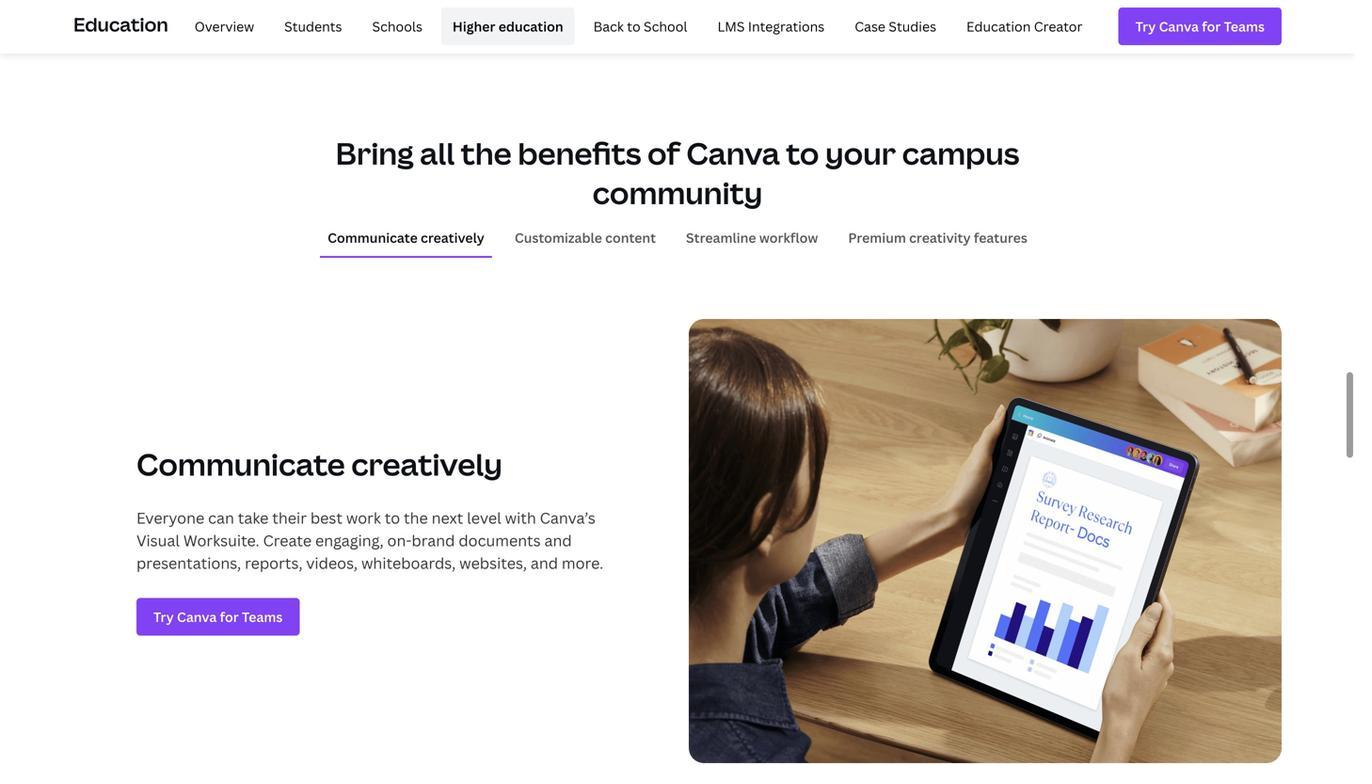 Task type: describe. For each thing, give the bounding box(es) containing it.
can
[[208, 508, 234, 528]]

with
[[505, 508, 536, 528]]

streamline
[[686, 229, 756, 246]]

campus
[[902, 133, 1019, 174]]

work
[[346, 508, 381, 528]]

creatively inside "button"
[[421, 229, 485, 246]]

students
[[284, 17, 342, 35]]

premium creativity features
[[848, 229, 1027, 246]]

menu bar inside education element
[[176, 8, 1094, 45]]

customizable content button
[[507, 220, 663, 256]]

0 vertical spatial and
[[544, 530, 572, 551]]

on-
[[387, 530, 412, 551]]

level
[[467, 508, 501, 528]]

brand
[[412, 530, 455, 551]]

higher education link
[[441, 8, 575, 45]]

higher education
[[453, 17, 563, 35]]

everyone can take their best work to the next level with canva's visual worksuite. create engaging, on-brand documents and presentations, reports, videos, whiteboards, websites, and more.
[[136, 508, 603, 573]]

education element
[[73, 0, 1282, 53]]

schools
[[372, 17, 422, 35]]

higher
[[453, 17, 495, 35]]

to for community
[[786, 133, 819, 174]]

bring
[[336, 133, 414, 174]]

premium
[[848, 229, 906, 246]]

content
[[605, 229, 656, 246]]

documents
[[459, 530, 541, 551]]

streamline workflow button
[[679, 220, 826, 256]]

to inside education element
[[627, 17, 640, 35]]

the inside bring all the benefits of canva to your campus community
[[461, 133, 512, 174]]

communicate creatively button
[[320, 220, 492, 256]]

reports,
[[245, 553, 303, 573]]

creator
[[1034, 17, 1083, 35]]

creativity
[[909, 229, 971, 246]]

lms integrations
[[717, 17, 825, 35]]

back
[[593, 17, 624, 35]]

everyone
[[136, 508, 204, 528]]

all
[[420, 133, 455, 174]]

canva's
[[540, 508, 596, 528]]

worksuite.
[[183, 530, 259, 551]]

presentations,
[[136, 553, 241, 573]]

premium creativity features button
[[841, 220, 1035, 256]]

1 vertical spatial creatively
[[351, 444, 502, 485]]

to for level
[[385, 508, 400, 528]]

visual
[[136, 530, 180, 551]]



Task type: vqa. For each thing, say whether or not it's contained in the screenshot.
Menu in Top level navigation element
no



Task type: locate. For each thing, give the bounding box(es) containing it.
to left your
[[786, 133, 819, 174]]

menu bar
[[176, 8, 1094, 45]]

1 vertical spatial and
[[531, 553, 558, 573]]

to
[[627, 17, 640, 35], [786, 133, 819, 174], [385, 508, 400, 528]]

0 vertical spatial to
[[627, 17, 640, 35]]

community
[[592, 172, 763, 213]]

communicate creatively down all
[[328, 229, 485, 246]]

overview link
[[183, 8, 266, 45]]

education
[[498, 17, 563, 35]]

education inside "link"
[[966, 17, 1031, 35]]

to right back
[[627, 17, 640, 35]]

1 horizontal spatial the
[[461, 133, 512, 174]]

videos,
[[306, 553, 358, 573]]

0 vertical spatial creatively
[[421, 229, 485, 246]]

2 horizontal spatial to
[[786, 133, 819, 174]]

integrations
[[748, 17, 825, 35]]

creatively down all
[[421, 229, 485, 246]]

case studies
[[855, 17, 936, 35]]

to inside everyone can take their best work to the next level with canva's visual worksuite. create engaging, on-brand documents and presentations, reports, videos, whiteboards, websites, and more.
[[385, 508, 400, 528]]

education
[[73, 11, 168, 37], [966, 17, 1031, 35]]

the inside everyone can take their best work to the next level with canva's visual worksuite. create engaging, on-brand documents and presentations, reports, videos, whiteboards, websites, and more.
[[404, 508, 428, 528]]

the
[[461, 133, 512, 174], [404, 508, 428, 528]]

next
[[432, 508, 463, 528]]

the up on-
[[404, 508, 428, 528]]

0 vertical spatial the
[[461, 133, 512, 174]]

features
[[974, 229, 1027, 246]]

0 vertical spatial communicate
[[328, 229, 418, 246]]

education creator
[[966, 17, 1083, 35]]

to inside bring all the benefits of canva to your campus community
[[786, 133, 819, 174]]

communicate creatively up best at the bottom left of page
[[136, 444, 502, 485]]

and
[[544, 530, 572, 551], [531, 553, 558, 573]]

1 vertical spatial to
[[786, 133, 819, 174]]

0 horizontal spatial to
[[385, 508, 400, 528]]

communicate creatively
[[328, 229, 485, 246], [136, 444, 502, 485]]

your
[[825, 133, 896, 174]]

workflow
[[759, 229, 818, 246]]

communicate inside "button"
[[328, 229, 418, 246]]

engaging,
[[315, 530, 384, 551]]

and left more.
[[531, 553, 558, 573]]

canva docs template image
[[689, 319, 1282, 763]]

case studies link
[[843, 8, 948, 45]]

and down canva's
[[544, 530, 572, 551]]

0 vertical spatial communicate creatively
[[328, 229, 485, 246]]

create
[[263, 530, 312, 551]]

of
[[647, 133, 680, 174]]

1 horizontal spatial to
[[627, 17, 640, 35]]

customizable
[[515, 229, 602, 246]]

streamline workflow
[[686, 229, 818, 246]]

whiteboards,
[[361, 553, 456, 573]]

bring all the benefits of canva to your campus community
[[336, 133, 1019, 213]]

studies
[[889, 17, 936, 35]]

1 horizontal spatial education
[[966, 17, 1031, 35]]

communicate down bring
[[328, 229, 418, 246]]

lms
[[717, 17, 745, 35]]

school
[[644, 17, 687, 35]]

to up on-
[[385, 508, 400, 528]]

communicate
[[328, 229, 418, 246], [136, 444, 345, 485]]

0 horizontal spatial education
[[73, 11, 168, 37]]

communicate up the take
[[136, 444, 345, 485]]

overview
[[195, 17, 254, 35]]

1 vertical spatial the
[[404, 508, 428, 528]]

menu bar containing overview
[[176, 8, 1094, 45]]

back to school
[[593, 17, 687, 35]]

1 vertical spatial communicate creatively
[[136, 444, 502, 485]]

lms integrations link
[[706, 8, 836, 45]]

schools link
[[361, 8, 434, 45]]

more.
[[562, 553, 603, 573]]

education for education creator
[[966, 17, 1031, 35]]

2 vertical spatial to
[[385, 508, 400, 528]]

education for education
[[73, 11, 168, 37]]

their
[[272, 508, 307, 528]]

education creator link
[[955, 8, 1094, 45]]

benefits
[[518, 133, 641, 174]]

best
[[310, 508, 342, 528]]

back to school link
[[582, 8, 699, 45]]

1 vertical spatial communicate
[[136, 444, 345, 485]]

websites,
[[459, 553, 527, 573]]

take
[[238, 508, 269, 528]]

case
[[855, 17, 886, 35]]

customizable content
[[515, 229, 656, 246]]

creatively up next
[[351, 444, 502, 485]]

the right all
[[461, 133, 512, 174]]

students link
[[273, 8, 353, 45]]

canva
[[686, 133, 780, 174]]

0 horizontal spatial the
[[404, 508, 428, 528]]

communicate creatively inside "button"
[[328, 229, 485, 246]]

creatively
[[421, 229, 485, 246], [351, 444, 502, 485]]



